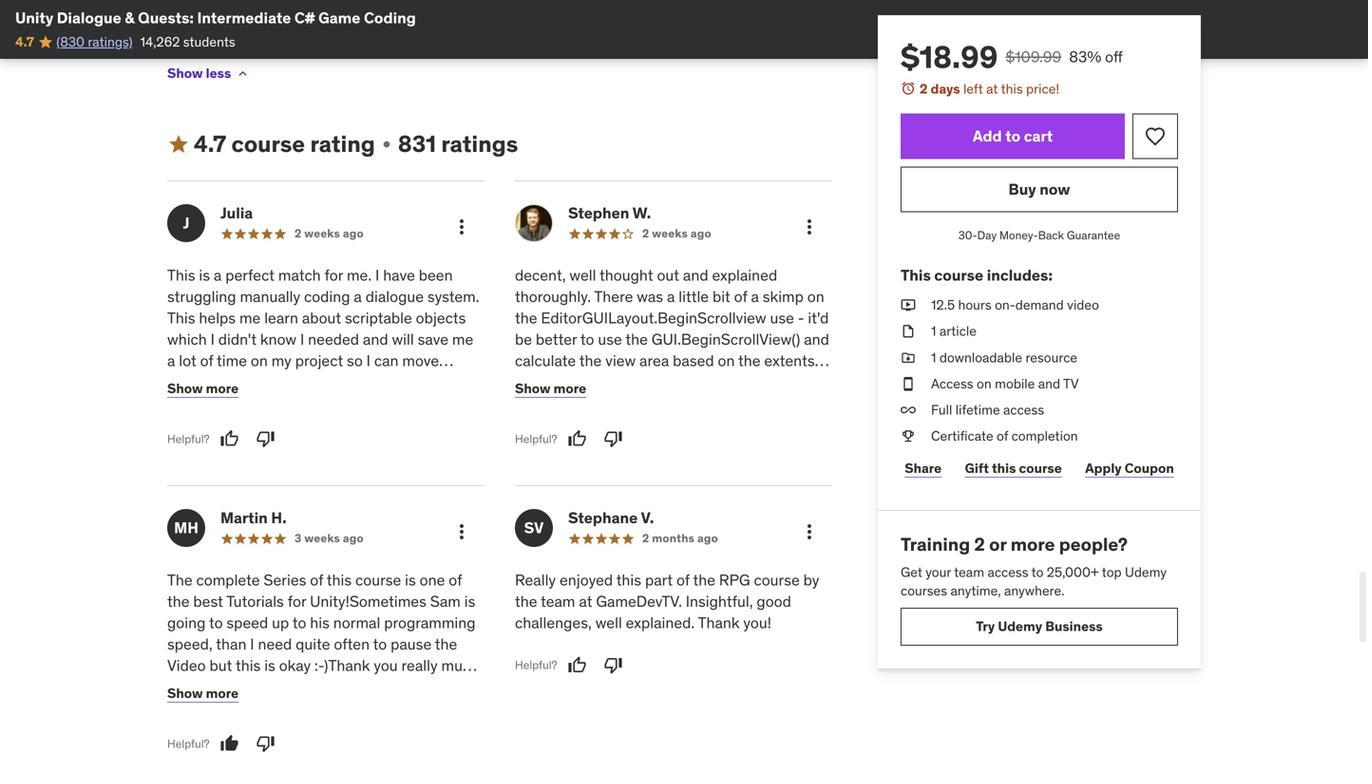 Task type: describe. For each thing, give the bounding box(es) containing it.
so
[[347, 351, 363, 371]]

the down editorguilayout.beginscrollview
[[626, 330, 648, 349]]

unity
[[15, 8, 53, 28]]

cart
[[1025, 126, 1054, 146]]

h.
[[271, 509, 287, 528]]

30-
[[959, 228, 978, 243]]

(830
[[56, 33, 85, 50]]

you!
[[744, 614, 772, 633]]

more for stephen w.
[[554, 380, 587, 397]]

a left lot
[[167, 351, 175, 371]]

14,262
[[140, 33, 180, 50]]

i down helps
[[211, 330, 215, 349]]

manually
[[240, 287, 301, 307]]

0 vertical spatial access
[[1004, 402, 1045, 419]]

1 for 1 article
[[932, 323, 937, 340]]

needed
[[308, 330, 359, 349]]

more inside training 2 or more people? get your team access to 25,000+ top udemy courses anytime, anywhere.
[[1011, 533, 1056, 556]]

add
[[973, 126, 1003, 146]]

xsmall image inside show less button
[[235, 66, 250, 81]]

30-day money-back guarantee
[[959, 228, 1121, 243]]

the up the [you in the left of the page
[[580, 351, 602, 371]]

didn't
[[218, 330, 257, 349]]

often
[[334, 635, 370, 654]]

this inside gift this course link
[[993, 460, 1017, 477]]

helpful? for martin h.
[[167, 737, 210, 752]]

show more button for on
[[167, 370, 239, 408]]

udemy inside training 2 or more people? get your team access to 25,000+ top udemy courses anytime, anywhere.
[[1126, 564, 1168, 581]]

should
[[729, 415, 774, 434]]

really
[[515, 571, 556, 591]]

was
[[637, 287, 664, 307]]

can inside this is a perfect match for me. i have been struggling manually coding a dialogue system. this helps me learn about scriptable objects which i didn't know i needed and will save me a lot of time on my project so i can move forward with more interesting problems!
[[374, 351, 399, 371]]

days
[[931, 80, 961, 97]]

gift this course link
[[962, 450, 1067, 488]]

is inside the complete series of this course is one of the best tutorials for unity!
[[405, 571, 416, 591]]

the down it'd
[[806, 372, 828, 392]]

helpful? for stephen w.
[[515, 432, 558, 447]]

xsmall image for full
[[901, 401, 916, 420]]

resource
[[1026, 349, 1078, 366]]

on down gui.beginscrollview() at the top of page
[[718, 351, 735, 371]]

the down really
[[515, 592, 538, 612]]

make
[[559, 436, 597, 456]]

this for this is a perfect match for me. i have been struggling manually coding a dialogue system. this helps me learn about scriptable objects which i didn't know i needed and will save me a lot of time on my project so i can move forward with more interesting problems!
[[167, 266, 195, 285]]

team inside training 2 or more people? get your team access to 25,000+ top udemy courses anytime, anywhere.
[[955, 564, 985, 581]]

completion
[[1012, 428, 1079, 445]]

this left price!
[[1002, 80, 1024, 97]]

additional actions for review by martin h. image
[[451, 521, 473, 544]]

to down best
[[209, 614, 223, 633]]

certificate
[[932, 428, 994, 445]]

and down it'd
[[804, 330, 830, 349]]

been
[[419, 266, 453, 285]]

right,
[[545, 394, 581, 413]]

stephen
[[569, 204, 630, 223]]

is right sam
[[465, 592, 476, 612]]

undo mark review by martin h. as helpful image
[[220, 735, 239, 754]]

c#
[[295, 8, 315, 28]]

have
[[383, 266, 415, 285]]

game
[[319, 8, 361, 28]]

show more button for the
[[515, 370, 587, 408]]

will
[[392, 330, 414, 349]]

insightful,
[[686, 592, 753, 612]]

which
[[167, 330, 207, 349]]

course up 12.5
[[935, 266, 984, 285]]

for inside this is a perfect match for me. i have been struggling manually coding a dialogue system. this helps me learn about scriptable objects which i didn't know i needed and will save me a lot of time on my project so i can move forward with more interesting problems!
[[325, 266, 343, 285]]

training
[[901, 533, 971, 556]]

sometimes
[[350, 592, 427, 612]]

large
[[547, 415, 581, 434]]

additional actions for review by stephane v. image
[[799, 521, 821, 544]]

save
[[418, 330, 449, 349]]

thought
[[600, 266, 654, 285]]

try
[[977, 619, 996, 636]]

wishlist image
[[1145, 125, 1167, 148]]

-
[[798, 308, 805, 328]]

team inside really enjoyed this part of the rpg course by the team at gamedevtv. insightful, good challenges, well explained. thank you!
[[541, 592, 576, 612]]

show less
[[167, 65, 231, 82]]

his
[[310, 614, 330, 633]]

mark review by stephen w. as unhelpful image
[[604, 430, 623, 449]]

explained.
[[626, 614, 695, 633]]

and left tv
[[1039, 375, 1061, 393]]

martin h.
[[221, 509, 287, 528]]

12.5
[[932, 297, 955, 314]]

enjoyed
[[560, 571, 613, 591]]

intermediate
[[197, 8, 291, 28]]

system.
[[428, 287, 480, 307]]

1 horizontal spatial view
[[661, 415, 692, 434]]

based
[[673, 351, 715, 371]]

show more for the
[[515, 380, 587, 397]]

4.7 for 4.7
[[15, 33, 34, 50]]

ratings)
[[88, 33, 133, 50]]

course down the completion
[[1020, 460, 1063, 477]]

(830 ratings)
[[56, 33, 133, 50]]

i right 'know'
[[300, 330, 305, 349]]

mark review by martin h. as unhelpful image
[[256, 735, 275, 754]]

ago for stephen w.
[[691, 226, 712, 241]]

weeks right the 3
[[305, 532, 340, 546]]

3 weeks ago
[[295, 532, 364, 546]]

0 vertical spatial canvas
[[611, 415, 658, 434]]

decent, well thought out and explained thoroughly. there was a little bit of a skimp on the editorguilayout.beginscrollview use - it'd be better to use the gui.beginscrollview() and calculate the view area based on the extents of the nodes [you can get a rect to determine the left, right, top, bottom extents to determine how large the canvas view area should be] this would make the canvas theoretically infinite rather than limiting it to the guilayoututility.getrect(const, const)
[[515, 266, 832, 498]]

decent,
[[515, 266, 566, 285]]

show more down video
[[167, 685, 239, 702]]

editorguilayout.beginscrollview
[[541, 308, 767, 328]]

gift this course
[[966, 460, 1063, 477]]

the down top,
[[585, 415, 607, 434]]

ratings
[[441, 130, 518, 158]]

0 horizontal spatial udemy
[[999, 619, 1043, 636]]

work!
[[258, 678, 295, 697]]

try udemy business link
[[901, 609, 1179, 647]]

1 vertical spatial use
[[598, 330, 623, 349]]

additional actions for review by julia image
[[451, 216, 473, 239]]

speed,
[[167, 635, 213, 654]]

0 vertical spatial determine
[[733, 372, 803, 392]]

1 horizontal spatial extents
[[765, 351, 815, 371]]

0 vertical spatial use
[[770, 308, 795, 328]]

1 vertical spatial determine
[[738, 394, 808, 413]]

to inside training 2 or more people? get your team access to 25,000+ top udemy courses anytime, anywhere.
[[1032, 564, 1044, 581]]

by
[[804, 571, 820, 591]]

to up should
[[721, 394, 735, 413]]

of down full lifetime access
[[997, 428, 1009, 445]]

the down gui.beginscrollview() at the top of page
[[739, 351, 761, 371]]

of down it'd
[[819, 351, 832, 371]]

guarantee
[[1067, 228, 1121, 243]]

of right one
[[449, 571, 462, 591]]

be
[[515, 330, 532, 349]]

this course includes:
[[901, 266, 1053, 285]]

course inside really enjoyed this part of the rpg course by the team at gamedevtv. insightful, good challenges, well explained. thank you!
[[754, 571, 800, 591]]

your
[[926, 564, 952, 581]]

part
[[645, 571, 673, 591]]

to right it
[[660, 458, 674, 477]]

2 for really enjoyed this part of the rpg course by the team at gamedevtv. insightful, good challenges, well explained. thank you!
[[643, 532, 650, 546]]

months
[[652, 532, 695, 546]]

2 right alarm image
[[920, 80, 928, 97]]

tutorials
[[226, 592, 284, 612]]

and up little at top
[[683, 266, 709, 285]]

1 for 1 downloadable resource
[[932, 349, 937, 366]]

a right was
[[667, 287, 675, 307]]

the up left,
[[515, 372, 538, 392]]

additional actions for review by stephen w. image
[[799, 216, 821, 239]]

more inside this is a perfect match for me. i have been struggling manually coding a dialogue system. this helps me learn about scriptable objects which i didn't know i needed and will save me a lot of time on my project so i can move forward with more interesting problems!
[[256, 372, 291, 392]]

challenges,
[[515, 614, 592, 633]]

0 vertical spatial area
[[640, 351, 670, 371]]

1 vertical spatial extents
[[667, 394, 718, 413]]

stephane v.
[[569, 509, 654, 528]]

a up 'struggling'
[[214, 266, 222, 285]]

to right rect
[[715, 372, 729, 392]]

2 weeks ago for match
[[295, 226, 364, 241]]

bit
[[713, 287, 731, 307]]

top
[[1103, 564, 1122, 581]]

guilayoututility.getrect(const,
[[515, 479, 731, 498]]

access
[[932, 375, 974, 393]]

mark review by stephane v. as helpful image
[[568, 656, 587, 675]]

me.
[[347, 266, 372, 285]]

sam
[[430, 592, 461, 612]]

on up it'd
[[808, 287, 825, 307]]

1 downloadable resource
[[932, 349, 1078, 366]]

medium image
[[167, 133, 190, 156]]

limiting
[[594, 458, 644, 477]]

831 ratings
[[398, 130, 518, 158]]

of inside this is a perfect match for me. i have been struggling manually coding a dialogue system. this helps me learn about scriptable objects which i didn't know i needed and will save me a lot of time on my project so i can move forward with more interesting problems!
[[200, 351, 213, 371]]

mark review by julia as helpful image
[[220, 430, 239, 449]]



Task type: locate. For each thing, give the bounding box(es) containing it.
helpful? up rather
[[515, 432, 558, 447]]

0 vertical spatial can
[[374, 351, 399, 371]]

access inside training 2 or more people? get your team access to 25,000+ top udemy courses anytime, anywhere.
[[988, 564, 1029, 581]]

area up 'get'
[[640, 351, 670, 371]]

programming
[[384, 614, 476, 633]]

thank down insightful,
[[698, 614, 740, 633]]

problems!
[[371, 372, 439, 392]]

0 vertical spatial 1
[[932, 323, 937, 340]]

on down the downloadable
[[977, 375, 992, 393]]

course inside the complete series of this course is one of the best tutorials for unity!
[[356, 571, 401, 591]]

mark review by stephane v. as unhelpful image
[[604, 656, 623, 675]]

at inside really enjoyed this part of the rpg course by the team at gamedevtv. insightful, good challenges, well explained. thank you!
[[579, 592, 593, 612]]

on inside this is a perfect match for me. i have been struggling manually coding a dialogue system. this helps me learn about scriptable objects which i didn't know i needed and will save me a lot of time on my project so i can move forward with more interesting problems!
[[251, 351, 268, 371]]

0 horizontal spatial extents
[[667, 394, 718, 413]]

share
[[905, 460, 942, 477]]

xsmall image for 1
[[901, 349, 916, 367]]

apply coupon button
[[1082, 450, 1179, 488]]

2 down the v.
[[643, 532, 650, 546]]

this inside thank you really much for this great work!
[[189, 678, 214, 697]]

1 horizontal spatial thank
[[698, 614, 740, 633]]

people?
[[1060, 533, 1129, 556]]

show more button up large
[[515, 370, 587, 408]]

full
[[932, 402, 953, 419]]

me up didn't
[[240, 308, 261, 328]]

a down explained
[[751, 287, 759, 307]]

this inside really enjoyed this part of the rpg course by the team at gamedevtv. insightful, good challenges, well explained. thank you!
[[617, 571, 642, 591]]

the up much
[[435, 635, 458, 654]]

4.7 down unity
[[15, 33, 34, 50]]

out
[[657, 266, 680, 285]]

team up challenges,
[[541, 592, 576, 612]]

the up be
[[515, 308, 538, 328]]

ago right the 3
[[343, 532, 364, 546]]

off
[[1106, 47, 1124, 67]]

1 vertical spatial access
[[988, 564, 1029, 581]]

canvas down bottom
[[611, 415, 658, 434]]

0 horizontal spatial area
[[640, 351, 670, 371]]

ago up me.
[[343, 226, 364, 241]]

1 horizontal spatial 4.7
[[194, 130, 226, 158]]

weeks for match
[[304, 226, 340, 241]]

1 vertical spatial team
[[541, 592, 576, 612]]

2 days left at this price!
[[920, 80, 1060, 97]]

well down gamedevtv.
[[596, 614, 622, 633]]

xsmall image
[[235, 66, 250, 81], [901, 322, 916, 341], [901, 375, 916, 394]]

much
[[442, 656, 479, 676]]

2 for decent, well thought out and explained thoroughly. there was a little bit of a skimp on the editorguilayout.beginscrollview use - it'd be better to use the gui.beginscrollview() and calculate the view area based on the extents of the nodes [you can get a rect to determine the left, right, top, bottom extents to determine how large the canvas view area should be] this would make the canvas theoretically infinite rather than limiting it to the guilayoututility.getrect(const, const)
[[643, 226, 650, 241]]

team up anytime,
[[955, 564, 985, 581]]

theoretically
[[676, 436, 760, 456]]

ago up little at top
[[691, 226, 712, 241]]

share button
[[901, 450, 946, 488]]

little
[[679, 287, 709, 307]]

xsmall image for 12.5
[[901, 296, 916, 315]]

xsmall image
[[379, 137, 394, 152], [901, 296, 916, 315], [901, 349, 916, 367], [901, 401, 916, 420], [901, 427, 916, 446]]

i right so
[[367, 351, 371, 371]]

better
[[536, 330, 577, 349]]

xsmall image for 1 article
[[901, 322, 916, 341]]

of right bit
[[735, 287, 748, 307]]

the complete series of this course is one of the best tutorials for unity!
[[167, 571, 462, 612]]

more for julia
[[206, 380, 239, 397]]

mark review by stephen w. as helpful image
[[568, 430, 587, 449]]

0 vertical spatial extents
[[765, 351, 815, 371]]

coding
[[364, 8, 416, 28]]

show down calculate
[[515, 380, 551, 397]]

than up but
[[216, 635, 247, 654]]

dialogue
[[57, 8, 121, 28]]

skimp
[[763, 287, 804, 307]]

show less button
[[167, 55, 250, 93]]

2 down w. at top left
[[643, 226, 650, 241]]

ago
[[343, 226, 364, 241], [691, 226, 712, 241], [343, 532, 364, 546], [698, 532, 719, 546]]

0 vertical spatial xsmall image
[[235, 66, 250, 81]]

the
[[167, 571, 193, 591]]

1 article
[[932, 323, 977, 340]]

1
[[932, 323, 937, 340], [932, 349, 937, 366]]

xsmall image left 1 article
[[901, 322, 916, 341]]

well up thoroughly.
[[570, 266, 597, 285]]

of inside really enjoyed this part of the rpg course by the team at gamedevtv. insightful, good challenges, well explained. thank you!
[[677, 571, 690, 591]]

:-
[[315, 656, 324, 676]]

this inside the sometimes sam is going to speed up to his normal programming speed, than i need quite often to pause the video but this is okay :-)
[[236, 656, 261, 676]]

show down 14,262 students
[[167, 65, 203, 82]]

2 weeks ago
[[295, 226, 364, 241], [643, 226, 712, 241]]

determine up should
[[733, 372, 803, 392]]

w.
[[633, 204, 651, 223]]

2 horizontal spatial for
[[325, 266, 343, 285]]

)
[[324, 656, 328, 676]]

alarm image
[[901, 81, 916, 96]]

1 horizontal spatial can
[[619, 372, 644, 392]]

this for this course includes:
[[901, 266, 932, 285]]

0 vertical spatial well
[[570, 266, 597, 285]]

on-
[[995, 297, 1016, 314]]

0 horizontal spatial thank
[[328, 656, 370, 676]]

0 vertical spatial for
[[325, 266, 343, 285]]

gift
[[966, 460, 990, 477]]

extents down -
[[765, 351, 815, 371]]

0 horizontal spatial for
[[167, 678, 186, 697]]

this up the great
[[236, 656, 261, 676]]

1 horizontal spatial at
[[987, 80, 999, 97]]

for
[[325, 266, 343, 285], [288, 592, 306, 612], [167, 678, 186, 697]]

1 vertical spatial thank
[[328, 656, 370, 676]]

would
[[515, 436, 556, 456]]

12.5 hours on-demand video
[[932, 297, 1100, 314]]

this
[[1002, 80, 1024, 97], [803, 415, 828, 434], [993, 460, 1017, 477], [327, 571, 352, 591], [617, 571, 642, 591], [236, 656, 261, 676], [189, 678, 214, 697]]

well inside decent, well thought out and explained thoroughly. there was a little bit of a skimp on the editorguilayout.beginscrollview use - it'd be better to use the gui.beginscrollview() and calculate the view area based on the extents of the nodes [you can get a rect to determine the left, right, top, bottom extents to determine how large the canvas view area should be] this would make the canvas theoretically infinite rather than limiting it to the guilayoututility.getrect(const, const)
[[570, 266, 597, 285]]

$109.99
[[1006, 47, 1062, 67]]

quests:
[[138, 8, 194, 28]]

0 vertical spatial udemy
[[1126, 564, 1168, 581]]

is inside this is a perfect match for me. i have been struggling manually coding a dialogue system. this helps me learn about scriptable objects which i didn't know i needed and will save me a lot of time on my project so i can move forward with more interesting problems!
[[199, 266, 210, 285]]

buy now button
[[901, 167, 1179, 213]]

to left cart
[[1006, 126, 1021, 146]]

video
[[167, 656, 206, 676]]

more down but
[[206, 685, 239, 702]]

1 vertical spatial udemy
[[999, 619, 1043, 636]]

learn
[[264, 308, 299, 328]]

udemy right try
[[999, 619, 1043, 636]]

0 vertical spatial thank
[[698, 614, 740, 633]]

1 horizontal spatial use
[[770, 308, 795, 328]]

1 horizontal spatial me
[[452, 330, 474, 349]]

of up unity!
[[310, 571, 323, 591]]

xsmall image right less
[[235, 66, 250, 81]]

j
[[183, 214, 190, 233]]

xsmall image for certificate
[[901, 427, 916, 446]]

at right left
[[987, 80, 999, 97]]

4.7 for 4.7 course rating
[[194, 130, 226, 158]]

the up insightful,
[[693, 571, 716, 591]]

rpg
[[720, 571, 751, 591]]

canvas up it
[[626, 436, 673, 456]]

lot
[[179, 351, 197, 371]]

thank down often
[[328, 656, 370, 676]]

0 vertical spatial 4.7
[[15, 33, 34, 50]]

2 1 from the top
[[932, 349, 937, 366]]

a right 'get'
[[673, 372, 681, 392]]

1 vertical spatial at
[[579, 592, 593, 612]]

buy now
[[1009, 180, 1071, 199]]

helpful? left mark review by julia as helpful image at the bottom left
[[167, 432, 210, 447]]

well
[[570, 266, 597, 285], [596, 614, 622, 633]]

0 vertical spatial me
[[240, 308, 261, 328]]

for down series
[[288, 592, 306, 612]]

1 horizontal spatial than
[[559, 458, 590, 477]]

time
[[217, 351, 247, 371]]

0 horizontal spatial view
[[606, 351, 636, 371]]

view
[[606, 351, 636, 371], [661, 415, 692, 434]]

1 vertical spatial for
[[288, 592, 306, 612]]

1 vertical spatial well
[[596, 614, 622, 633]]

forward
[[167, 372, 219, 392]]

i inside the sometimes sam is going to speed up to his normal programming speed, than i need quite often to pause the video but this is okay :-)
[[250, 635, 254, 654]]

top,
[[584, 394, 610, 413]]

anywhere.
[[1005, 583, 1065, 600]]

i right me.
[[376, 266, 380, 285]]

2 inside training 2 or more people? get your team access to 25,000+ top udemy courses anytime, anywhere.
[[975, 533, 986, 556]]

with
[[223, 372, 252, 392]]

up
[[272, 614, 289, 633]]

this inside decent, well thought out and explained thoroughly. there was a little bit of a skimp on the editorguilayout.beginscrollview use - it'd be better to use the gui.beginscrollview() and calculate the view area based on the extents of the nodes [you can get a rect to determine the left, right, top, bottom extents to determine how large the canvas view area should be] this would make the canvas theoretically infinite rather than limiting it to the guilayoututility.getrect(const, const)
[[803, 415, 828, 434]]

1 horizontal spatial 2 weeks ago
[[643, 226, 712, 241]]

1 vertical spatial 4.7
[[194, 130, 226, 158]]

1 horizontal spatial for
[[288, 592, 306, 612]]

for inside thank you really much for this great work!
[[167, 678, 186, 697]]

view up the [you in the left of the page
[[606, 351, 636, 371]]

extents down rect
[[667, 394, 718, 413]]

complete
[[196, 571, 260, 591]]

use down there
[[598, 330, 623, 349]]

1 vertical spatial canvas
[[626, 436, 673, 456]]

determine
[[733, 372, 803, 392], [738, 394, 808, 413]]

the right it
[[677, 458, 700, 477]]

okay
[[279, 656, 311, 676]]

1 vertical spatial can
[[619, 372, 644, 392]]

stephane
[[569, 509, 638, 528]]

show for julia
[[167, 380, 203, 397]]

is down need
[[264, 656, 276, 676]]

is left one
[[405, 571, 416, 591]]

can inside decent, well thought out and explained thoroughly. there was a little bit of a skimp on the editorguilayout.beginscrollview use - it'd be better to use the gui.beginscrollview() and calculate the view area based on the extents of the nodes [you can get a rect to determine the left, right, top, bottom extents to determine how large the canvas view area should be] this would make the canvas theoretically infinite rather than limiting it to the guilayoututility.getrect(const, const)
[[619, 372, 644, 392]]

of right part in the bottom of the page
[[677, 571, 690, 591]]

price!
[[1027, 80, 1060, 97]]

helps
[[199, 308, 236, 328]]

thank inside really enjoyed this part of the rpg course by the team at gamedevtv. insightful, good challenges, well explained. thank you!
[[698, 614, 740, 633]]

1 1 from the top
[[932, 323, 937, 340]]

ago for martin h.
[[343, 532, 364, 546]]

courses
[[901, 583, 948, 600]]

determine up 'be]' in the right bottom of the page
[[738, 394, 808, 413]]

downloadable
[[940, 349, 1023, 366]]

1 vertical spatial xsmall image
[[901, 322, 916, 341]]

show more for on
[[167, 380, 239, 397]]

at down enjoyed
[[579, 592, 593, 612]]

buy
[[1009, 180, 1037, 199]]

2 2 weeks ago from the left
[[643, 226, 712, 241]]

helpful? left mark review by stephane v. as helpful icon
[[515, 658, 558, 673]]

show down video
[[167, 685, 203, 702]]

access on mobile and tv
[[932, 375, 1080, 393]]

course up sometimes
[[356, 571, 401, 591]]

0 horizontal spatial 2 weeks ago
[[295, 226, 364, 241]]

0 vertical spatial team
[[955, 564, 985, 581]]

1 up access
[[932, 349, 937, 366]]

struggling
[[167, 287, 236, 307]]

4.7 right medium icon
[[194, 130, 226, 158]]

helpful? for julia
[[167, 432, 210, 447]]

you
[[374, 656, 398, 676]]

of right lot
[[200, 351, 213, 371]]

weeks for and
[[652, 226, 688, 241]]

this up unity!
[[327, 571, 352, 591]]

show inside show less button
[[167, 65, 203, 82]]

mark review by julia as unhelpful image
[[256, 430, 275, 449]]

0 horizontal spatial use
[[598, 330, 623, 349]]

show more button down which
[[167, 370, 239, 408]]

video
[[1068, 297, 1100, 314]]

show for martin h.
[[167, 685, 203, 702]]

1 vertical spatial view
[[661, 415, 692, 434]]

0 horizontal spatial can
[[374, 351, 399, 371]]

now
[[1040, 180, 1071, 199]]

the inside the complete series of this course is one of the best tutorials for unity!
[[167, 592, 190, 612]]

course left rating at the top left of page
[[232, 130, 305, 158]]

1 horizontal spatial area
[[695, 415, 725, 434]]

to inside add to cart button
[[1006, 126, 1021, 146]]

weeks up out on the top left of the page
[[652, 226, 688, 241]]

pause
[[391, 635, 432, 654]]

0 vertical spatial view
[[606, 351, 636, 371]]

than inside decent, well thought out and explained thoroughly. there was a little bit of a skimp on the editorguilayout.beginscrollview use - it'd be better to use the gui.beginscrollview() and calculate the view area based on the extents of the nodes [you can get a rect to determine the left, right, top, bottom extents to determine how large the canvas view area should be] this would make the canvas theoretically infinite rather than limiting it to the guilayoututility.getrect(const, const)
[[559, 458, 590, 477]]

show for stephen w.
[[515, 380, 551, 397]]

scriptable
[[345, 308, 412, 328]]

2 weeks ago for and
[[643, 226, 712, 241]]

0 vertical spatial than
[[559, 458, 590, 477]]

how
[[515, 415, 543, 434]]

2 for this is a perfect match for me. i have been struggling manually coding a dialogue system. this helps me learn about scriptable objects which i didn't know i needed and will save me a lot of time on my project so i can move forward with more interesting problems!
[[295, 226, 302, 241]]

0 horizontal spatial team
[[541, 592, 576, 612]]

1 horizontal spatial udemy
[[1126, 564, 1168, 581]]

xsmall image for access on mobile and tv
[[901, 375, 916, 394]]

to right the better
[[581, 330, 595, 349]]

for inside the complete series of this course is one of the best tutorials for unity!
[[288, 592, 306, 612]]

rating
[[310, 130, 375, 158]]

a
[[214, 266, 222, 285], [354, 287, 362, 307], [667, 287, 675, 307], [751, 287, 759, 307], [167, 351, 175, 371], [673, 372, 681, 392]]

is up 'struggling'
[[199, 266, 210, 285]]

for down video
[[167, 678, 186, 697]]

me
[[240, 308, 261, 328], [452, 330, 474, 349]]

a down me.
[[354, 287, 362, 307]]

anytime,
[[951, 583, 1002, 600]]

the up limiting
[[600, 436, 622, 456]]

dialogue
[[366, 287, 424, 307]]

tv
[[1064, 375, 1080, 393]]

1 vertical spatial 1
[[932, 349, 937, 366]]

1 vertical spatial me
[[452, 330, 474, 349]]

i down speed
[[250, 635, 254, 654]]

2 vertical spatial for
[[167, 678, 186, 697]]

thank inside thank you really much for this great work!
[[328, 656, 370, 676]]

0 vertical spatial at
[[987, 80, 999, 97]]

1 vertical spatial than
[[216, 635, 247, 654]]

to right up
[[293, 614, 307, 633]]

gamedevtv.
[[596, 592, 682, 612]]

the inside the sometimes sam is going to speed up to his normal programming speed, than i need quite often to pause the video but this is okay :-)
[[435, 635, 458, 654]]

show more down calculate
[[515, 380, 587, 397]]

this up gamedevtv.
[[617, 571, 642, 591]]

thoroughly.
[[515, 287, 591, 307]]

0 horizontal spatial 4.7
[[15, 33, 34, 50]]

on left my
[[251, 351, 268, 371]]

0 horizontal spatial me
[[240, 308, 261, 328]]

and inside this is a perfect match for me. i have been struggling manually coding a dialogue system. this helps me learn about scriptable objects which i didn't know i needed and will save me a lot of time on my project so i can move forward with more interesting problems!
[[363, 330, 388, 349]]

thank you really much for this great work!
[[167, 656, 479, 697]]

udemy right top
[[1126, 564, 1168, 581]]

and
[[683, 266, 709, 285], [363, 330, 388, 349], [804, 330, 830, 349], [1039, 375, 1061, 393]]

show more button down the speed,
[[167, 675, 239, 713]]

ago for julia
[[343, 226, 364, 241]]

than inside the sometimes sam is going to speed up to his normal programming speed, than i need quite often to pause the video but this is okay :-)
[[216, 635, 247, 654]]

2 vertical spatial xsmall image
[[901, 375, 916, 394]]

can up bottom
[[619, 372, 644, 392]]

1 2 weeks ago from the left
[[295, 226, 364, 241]]

more for martin h.
[[206, 685, 239, 702]]

view down bottom
[[661, 415, 692, 434]]

more down my
[[256, 372, 291, 392]]

0 horizontal spatial at
[[579, 592, 593, 612]]

ago for stephane v.
[[698, 532, 719, 546]]

certificate of completion
[[932, 428, 1079, 445]]

2 weeks ago up the match
[[295, 226, 364, 241]]

0 horizontal spatial than
[[216, 635, 247, 654]]

1 vertical spatial area
[[695, 415, 725, 434]]

this right 'be]' in the right bottom of the page
[[803, 415, 828, 434]]

coupon
[[1125, 460, 1175, 477]]

about
[[302, 308, 341, 328]]

one
[[420, 571, 445, 591]]

well inside really enjoyed this part of the rpg course by the team at gamedevtv. insightful, good challenges, well explained. thank you!
[[596, 614, 622, 633]]

this inside the complete series of this course is one of the best tutorials for unity!
[[327, 571, 352, 591]]

helpful? left undo mark review by martin h. as helpful image
[[167, 737, 210, 752]]

i
[[376, 266, 380, 285], [211, 330, 215, 349], [300, 330, 305, 349], [367, 351, 371, 371], [250, 635, 254, 654]]

1 horizontal spatial team
[[955, 564, 985, 581]]

to up you
[[373, 635, 387, 654]]



Task type: vqa. For each thing, say whether or not it's contained in the screenshot.
the bottom THE 'THEM'
no



